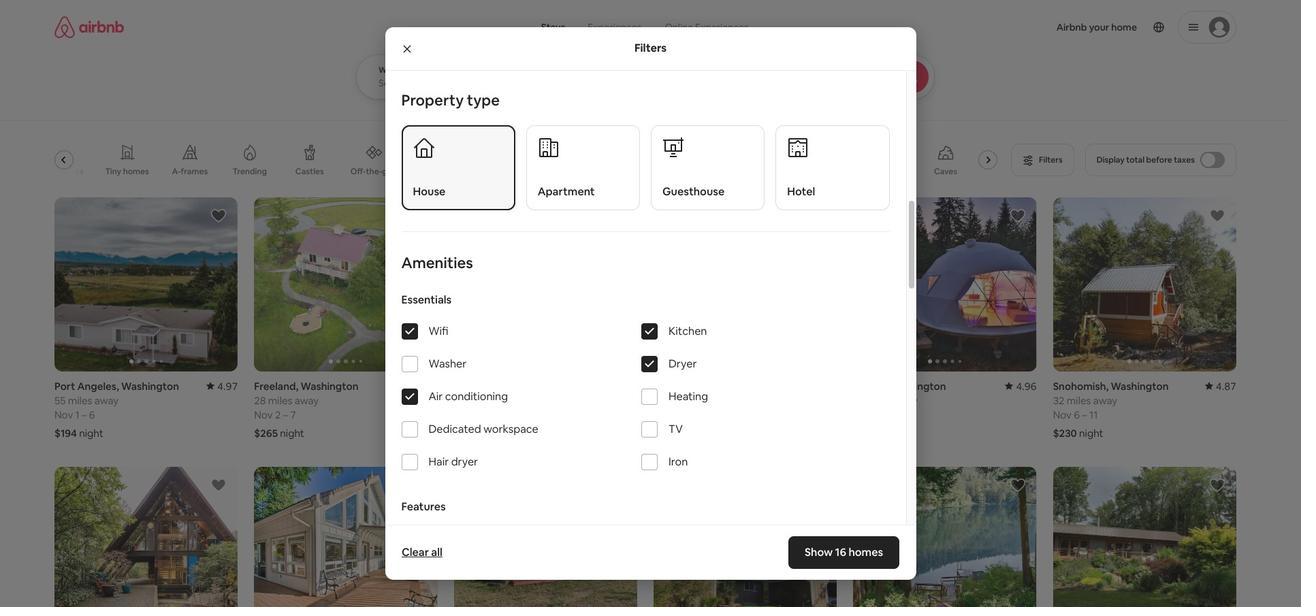 Task type: locate. For each thing, give the bounding box(es) containing it.
1 1 from the left
[[75, 408, 80, 421]]

1 up tv at the bottom
[[674, 408, 679, 421]]

washington inside snohomish, washington 32 miles away nov 6 – 11 $230 night
[[1111, 380, 1169, 393]]

– left 11
[[1082, 408, 1087, 421]]

miles inside sultan, washington 34 miles away dec 25 – 30
[[867, 394, 892, 407]]

– inside hoodsport, washington 43 miles away nov 1 – 6 $305 night
[[681, 408, 686, 421]]

online experiences link
[[653, 14, 761, 41]]

4.97
[[217, 380, 238, 393]]

away for 6
[[1093, 394, 1117, 407]]

lakefront
[[867, 166, 905, 177]]

sultan,
[[853, 380, 886, 393]]

1 up $194
[[75, 408, 80, 421]]

– up tv at the bottom
[[681, 408, 686, 421]]

display total before taxes button
[[1085, 144, 1236, 176]]

1 6 from the left
[[89, 408, 95, 421]]

0 horizontal spatial 5.0
[[423, 380, 438, 393]]

night right $285
[[480, 427, 504, 440]]

– down angeles,
[[82, 408, 87, 421]]

what can we help you find? tab list
[[530, 14, 653, 41]]

hair dryer
[[429, 455, 478, 469]]

4 nov from the left
[[1053, 408, 1072, 421]]

the-
[[366, 166, 382, 177]]

1 horizontal spatial 1
[[674, 408, 679, 421]]

homes
[[123, 166, 149, 177], [849, 545, 883, 560]]

4.96
[[1016, 380, 1037, 393]]

nov down 43
[[654, 408, 672, 421]]

4.97 out of 5 average rating image
[[206, 380, 238, 393]]

0 horizontal spatial experiences
[[588, 21, 641, 33]]

nov inside the freeland, washington 28 miles away nov 2 – 7 $265 night
[[254, 408, 273, 421]]

4 – from the left
[[888, 408, 893, 421]]

filters dialog
[[385, 27, 916, 607]]

4.87
[[1216, 380, 1236, 393]]

online experiences
[[665, 21, 749, 33]]

display total before taxes
[[1097, 155, 1195, 165]]

off-the-grid
[[351, 166, 397, 177]]

washington inside sultan, washington 34 miles away dec 25 – 30
[[888, 380, 946, 393]]

miles up 2 on the left
[[268, 394, 292, 407]]

dedicated workspace
[[429, 422, 538, 437]]

away inside hoodsport, washington 43 miles away nov 1 – 6 $305 night
[[694, 394, 718, 407]]

type
[[467, 90, 500, 109]]

miles right 55
[[68, 394, 92, 407]]

30
[[896, 408, 907, 421]]

washington right the snohomish,
[[1111, 380, 1169, 393]]

11
[[1089, 408, 1098, 421]]

freeland, washington 28 miles away nov 2 – 7 $265 night
[[254, 380, 358, 440]]

group
[[28, 133, 1003, 187], [54, 197, 238, 372], [254, 197, 438, 372], [454, 197, 637, 372], [654, 197, 837, 372], [853, 197, 1037, 372], [1053, 197, 1236, 372], [54, 467, 238, 607], [254, 467, 438, 607], [454, 467, 637, 607], [654, 467, 837, 607], [853, 467, 1037, 607], [1053, 467, 1236, 607]]

night
[[79, 427, 103, 440], [280, 427, 304, 440], [680, 427, 704, 440], [480, 427, 504, 440], [1079, 427, 1103, 440]]

away up 30
[[894, 394, 918, 407]]

3 away from the left
[[694, 394, 718, 407]]

experiences up filters on the top
[[588, 21, 641, 33]]

1 washington from the left
[[121, 380, 179, 393]]

washington
[[121, 380, 179, 393], [301, 380, 358, 393], [711, 380, 769, 393], [888, 380, 946, 393], [515, 380, 573, 393], [1111, 380, 1169, 393]]

1 miles from the left
[[68, 394, 92, 407]]

1 horizontal spatial 6
[[688, 408, 694, 421]]

amenities
[[401, 253, 473, 273]]

1 away from the left
[[94, 394, 119, 407]]

2 miles from the left
[[268, 394, 292, 407]]

kitchen
[[669, 324, 707, 339]]

snohomish,
[[1053, 380, 1109, 393]]

1 experiences from the left
[[588, 21, 641, 33]]

night right $194
[[79, 427, 103, 440]]

4 away from the left
[[894, 394, 918, 407]]

3 6 from the left
[[1074, 408, 1080, 421]]

1 – from the left
[[82, 408, 87, 421]]

– right 25
[[888, 408, 893, 421]]

washington for 25
[[888, 380, 946, 393]]

1
[[75, 408, 80, 421], [674, 408, 679, 421]]

miles inside the freeland, washington 28 miles away nov 2 – 7 $265 night
[[268, 394, 292, 407]]

6 away from the left
[[1093, 394, 1117, 407]]

washington right freeland,
[[301, 380, 358, 393]]

5 washington from the left
[[515, 380, 573, 393]]

experiences right online
[[695, 21, 749, 33]]

None search field
[[356, 0, 972, 99]]

1 vertical spatial homes
[[849, 545, 883, 560]]

6 down angeles,
[[89, 408, 95, 421]]

display
[[1097, 155, 1125, 165]]

1 horizontal spatial homes
[[849, 545, 883, 560]]

2 – from the left
[[283, 408, 288, 421]]

3 washington from the left
[[711, 380, 769, 393]]

nov down 32
[[1053, 408, 1072, 421]]

experiences button
[[576, 14, 653, 41]]

miles
[[68, 394, 92, 407], [268, 394, 292, 407], [668, 394, 692, 407], [867, 394, 892, 407], [466, 394, 490, 407], [1067, 394, 1091, 407]]

add to wishlist: hoodsport, washington image
[[810, 208, 826, 224]]

clear
[[401, 545, 429, 560]]

away up 7
[[295, 394, 319, 407]]

nov inside snohomish, washington 32 miles away nov 6 – 11 $230 night
[[1053, 408, 1072, 421]]

washington right angeles,
[[121, 380, 179, 393]]

– inside the freeland, washington 28 miles away nov 2 – 7 $265 night
[[283, 408, 288, 421]]

6 washington from the left
[[1111, 380, 1169, 393]]

night for $230
[[1079, 427, 1103, 440]]

washington right heating
[[711, 380, 769, 393]]

7
[[290, 408, 296, 421]]

miles down hoodsport,
[[668, 394, 692, 407]]

clear all
[[401, 545, 442, 560]]

miles inside snohomish, washington 32 miles away nov 6 – 11 $230 night
[[1067, 394, 1091, 407]]

miles inside hoodsport, washington 43 miles away nov 1 – 6 $305 night
[[668, 394, 692, 407]]

0 horizontal spatial 6
[[89, 408, 95, 421]]

hotel button
[[776, 125, 890, 211]]

iron
[[669, 455, 688, 469]]

6
[[89, 408, 95, 421], [688, 408, 694, 421], [1074, 408, 1080, 421]]

4 washington from the left
[[888, 380, 946, 393]]

away for 25
[[894, 394, 918, 407]]

washington inside the freeland, washington 28 miles away nov 2 – 7 $265 night
[[301, 380, 358, 393]]

1 nov from the left
[[54, 408, 73, 421]]

away inside snohomish, washington 32 miles away nov 6 – 11 $230 night
[[1093, 394, 1117, 407]]

$265
[[254, 427, 278, 440]]

experiences
[[588, 21, 641, 33], [695, 21, 749, 33]]

essentials
[[401, 293, 452, 307]]

6 inside port angeles, washington 55 miles away nov 1 – 6 $194 night
[[89, 408, 95, 421]]

5 miles from the left
[[466, 394, 490, 407]]

night inside the freeland, washington 28 miles away nov 2 – 7 $265 night
[[280, 427, 304, 440]]

miles down woodinville,
[[466, 394, 490, 407]]

5.0 left hoodsport,
[[623, 380, 637, 393]]

3 miles from the left
[[668, 394, 692, 407]]

6 left 11
[[1074, 408, 1080, 421]]

3 nov from the left
[[654, 408, 672, 421]]

night inside port angeles, washington 55 miles away nov 1 – 6 $194 night
[[79, 427, 103, 440]]

4.87 out of 5 average rating image
[[1205, 380, 1236, 393]]

away inside sultan, washington 34 miles away dec 25 – 30
[[894, 394, 918, 407]]

nov left 2 on the left
[[254, 408, 273, 421]]

Where field
[[379, 77, 557, 89]]

castles
[[295, 166, 324, 177]]

property
[[401, 90, 464, 109]]

workspace
[[484, 422, 538, 437]]

miles for 25
[[867, 394, 892, 407]]

0 horizontal spatial 1
[[75, 408, 80, 421]]

countryside
[[498, 166, 545, 177]]

dryer
[[669, 357, 697, 371]]

where
[[379, 65, 404, 76]]

port
[[54, 380, 75, 393]]

homes right tiny
[[123, 166, 149, 177]]

off-
[[351, 166, 366, 177]]

0 vertical spatial homes
[[123, 166, 149, 177]]

5 – from the left
[[1082, 408, 1087, 421]]

miles for 2
[[268, 394, 292, 407]]

away for 1
[[694, 394, 718, 407]]

– inside snohomish, washington 32 miles away nov 6 – 11 $230 night
[[1082, 408, 1087, 421]]

away up 11
[[1093, 394, 1117, 407]]

4 miles from the left
[[867, 394, 892, 407]]

6 down heating
[[688, 408, 694, 421]]

away
[[94, 394, 119, 407], [295, 394, 319, 407], [694, 394, 718, 407], [894, 394, 918, 407], [493, 394, 517, 407], [1093, 394, 1117, 407]]

1 horizontal spatial experiences
[[695, 21, 749, 33]]

nov
[[54, 408, 73, 421], [254, 408, 273, 421], [654, 408, 672, 421], [1053, 408, 1072, 421]]

28
[[254, 394, 266, 407]]

5.0
[[423, 380, 438, 393], [623, 380, 637, 393]]

tiny homes
[[105, 166, 149, 177]]

2 washington from the left
[[301, 380, 358, 393]]

3 – from the left
[[681, 408, 686, 421]]

washington up workspace
[[515, 380, 573, 393]]

miles down the snohomish,
[[1067, 394, 1091, 407]]

add to wishlist: sultan, washington image
[[1010, 208, 1026, 224]]

washington for 2
[[301, 380, 358, 393]]

1 night from the left
[[79, 427, 103, 440]]

night down 7
[[280, 427, 304, 440]]

away down woodinville,
[[493, 394, 517, 407]]

2 nov from the left
[[254, 408, 273, 421]]

– left 7
[[283, 408, 288, 421]]

washington inside hoodsport, washington 43 miles away nov 1 – 6 $305 night
[[711, 380, 769, 393]]

2 horizontal spatial 6
[[1074, 408, 1080, 421]]

0 horizontal spatial homes
[[123, 166, 149, 177]]

– inside sultan, washington 34 miles away dec 25 – 30
[[888, 408, 893, 421]]

away down angeles,
[[94, 394, 119, 407]]

apartment button
[[526, 125, 640, 211]]

5 away from the left
[[493, 394, 517, 407]]

night right $305
[[680, 427, 704, 440]]

night inside hoodsport, washington 43 miles away nov 1 – 6 $305 night
[[680, 427, 704, 440]]

3 night from the left
[[680, 427, 704, 440]]

woodinville,
[[454, 380, 513, 393]]

homes right 16
[[849, 545, 883, 560]]

nov inside hoodsport, washington 43 miles away nov 1 – 6 $305 night
[[654, 408, 672, 421]]

port angeles, washington 55 miles away nov 1 – 6 $194 night
[[54, 380, 179, 440]]

1 horizontal spatial 5.0
[[623, 380, 637, 393]]

washington inside woodinville, washington 13 miles away
[[515, 380, 573, 393]]

2 6 from the left
[[688, 408, 694, 421]]

2 away from the left
[[295, 394, 319, 407]]

stays button
[[530, 14, 576, 41]]

show 16 homes link
[[789, 537, 900, 569]]

a-frames
[[172, 166, 208, 177]]

property type
[[401, 90, 500, 109]]

washington inside port angeles, washington 55 miles away nov 1 – 6 $194 night
[[121, 380, 179, 393]]

miles for 6
[[1067, 394, 1091, 407]]

nov down 55
[[54, 408, 73, 421]]

night down 11
[[1079, 427, 1103, 440]]

$285
[[454, 427, 478, 440]]

away down hoodsport,
[[694, 394, 718, 407]]

washington up 30
[[888, 380, 946, 393]]

2 5.0 from the left
[[623, 380, 637, 393]]

2 1 from the left
[[674, 408, 679, 421]]

–
[[82, 408, 87, 421], [283, 408, 288, 421], [681, 408, 686, 421], [888, 408, 893, 421], [1082, 408, 1087, 421]]

13
[[454, 394, 464, 407]]

5.0 down washer
[[423, 380, 438, 393]]

– for 43
[[681, 408, 686, 421]]

miles up 25
[[867, 394, 892, 407]]

night inside snohomish, washington 32 miles away nov 6 – 11 $230 night
[[1079, 427, 1103, 440]]

2 night from the left
[[280, 427, 304, 440]]

trending
[[233, 166, 267, 177]]

5 night from the left
[[1079, 427, 1103, 440]]

away inside the freeland, washington 28 miles away nov 2 – 7 $265 night
[[295, 394, 319, 407]]

6 miles from the left
[[1067, 394, 1091, 407]]

new
[[757, 166, 775, 177]]



Task type: vqa. For each thing, say whether or not it's contained in the screenshot.
24 button
no



Task type: describe. For each thing, give the bounding box(es) containing it.
4 night from the left
[[480, 427, 504, 440]]

dedicated
[[429, 422, 481, 437]]

2
[[275, 408, 281, 421]]

apartment
[[538, 185, 595, 199]]

tiny
[[105, 166, 121, 177]]

homes inside "show 16 homes" link
[[849, 545, 883, 560]]

$230
[[1053, 427, 1077, 440]]

show
[[805, 545, 833, 560]]

air conditioning
[[429, 390, 508, 404]]

55
[[54, 394, 66, 407]]

tv
[[669, 422, 683, 437]]

hoodsport,
[[654, 380, 709, 393]]

freeland,
[[254, 380, 298, 393]]

32
[[1053, 394, 1065, 407]]

angeles,
[[77, 380, 119, 393]]

guesthouse
[[662, 185, 725, 199]]

house
[[413, 185, 446, 199]]

caves
[[934, 166, 958, 177]]

hair
[[429, 455, 449, 469]]

– inside port angeles, washington 55 miles away nov 1 – 6 $194 night
[[82, 408, 87, 421]]

34
[[853, 394, 865, 407]]

all
[[431, 545, 442, 560]]

total
[[1126, 155, 1145, 165]]

$285 night
[[454, 427, 504, 440]]

$194
[[54, 427, 77, 440]]

nov for 28
[[254, 408, 273, 421]]

washer
[[429, 357, 467, 371]]

miles inside woodinville, washington 13 miles away
[[466, 394, 490, 407]]

add to wishlist: seattle, washington image
[[211, 477, 227, 494]]

– for 32
[[1082, 408, 1087, 421]]

away for 2
[[295, 394, 319, 407]]

1 inside hoodsport, washington 43 miles away nov 1 – 6 $305 night
[[674, 408, 679, 421]]

heating
[[669, 390, 708, 404]]

national parks
[[28, 166, 84, 177]]

snohomish, washington 32 miles away nov 6 – 11 $230 night
[[1053, 380, 1169, 440]]

taxes
[[1174, 155, 1195, 165]]

a-
[[172, 166, 181, 177]]

homes inside group
[[123, 166, 149, 177]]

sultan, washington 34 miles away dec 25 – 30
[[853, 380, 946, 421]]

add to wishlist: port angeles, washington image
[[211, 208, 227, 224]]

dryer
[[451, 455, 478, 469]]

domes
[[633, 166, 660, 177]]

miles for 1
[[668, 394, 692, 407]]

add to wishlist: quilcene, washington image
[[1209, 477, 1226, 494]]

experiences inside button
[[588, 21, 641, 33]]

conditioning
[[445, 390, 508, 404]]

profile element
[[782, 0, 1236, 54]]

night for $265
[[280, 427, 304, 440]]

night for $305
[[680, 427, 704, 440]]

none search field containing stays
[[356, 0, 972, 99]]

show 16 homes
[[805, 545, 883, 560]]

stays tab panel
[[356, 54, 972, 99]]

add to wishlist: woodinville, washington image
[[610, 208, 626, 224]]

1 inside port angeles, washington 55 miles away nov 1 – 6 $194 night
[[75, 408, 80, 421]]

25
[[875, 408, 886, 421]]

before
[[1146, 155, 1172, 165]]

6 inside hoodsport, washington 43 miles away nov 1 – 6 $305 night
[[688, 408, 694, 421]]

air
[[429, 390, 443, 404]]

5.0 out of 5 average rating image
[[412, 380, 438, 393]]

guesthouse button
[[651, 125, 765, 211]]

$305
[[654, 427, 677, 440]]

add to wishlist: freeland, washington image
[[410, 208, 427, 224]]

1 5.0 from the left
[[423, 380, 438, 393]]

hotel
[[787, 185, 815, 199]]

nov for 32
[[1053, 408, 1072, 421]]

filters
[[634, 41, 667, 55]]

nov for 43
[[654, 408, 672, 421]]

parks
[[62, 166, 84, 177]]

features
[[401, 500, 446, 514]]

4.96 out of 5 average rating image
[[1005, 380, 1037, 393]]

washington for 1
[[711, 380, 769, 393]]

– for 34
[[888, 408, 893, 421]]

group containing national parks
[[28, 133, 1003, 187]]

16
[[835, 545, 846, 560]]

6 inside snohomish, washington 32 miles away nov 6 – 11 $230 night
[[1074, 408, 1080, 421]]

43
[[654, 394, 665, 407]]

add to wishlist: snohomish, washington image
[[1209, 208, 1226, 224]]

stays
[[541, 21, 565, 33]]

hoodsport, washington 43 miles away nov 1 – 6 $305 night
[[654, 380, 769, 440]]

miles inside port angeles, washington 55 miles away nov 1 – 6 $194 night
[[68, 394, 92, 407]]

– for 28
[[283, 408, 288, 421]]

washington for 6
[[1111, 380, 1169, 393]]

online
[[665, 21, 693, 33]]

2 experiences from the left
[[695, 21, 749, 33]]

away inside woodinville, washington 13 miles away
[[493, 394, 517, 407]]

dec
[[853, 408, 872, 421]]

grid
[[382, 166, 397, 177]]

clear all button
[[395, 539, 449, 566]]

woodinville, washington 13 miles away
[[454, 380, 573, 407]]

national
[[28, 166, 60, 177]]

frames
[[181, 166, 208, 177]]

away inside port angeles, washington 55 miles away nov 1 – 6 $194 night
[[94, 394, 119, 407]]

add to wishlist: enumclaw, washington image
[[1010, 477, 1026, 494]]

wifi
[[429, 324, 448, 339]]

nov inside port angeles, washington 55 miles away nov 1 – 6 $194 night
[[54, 408, 73, 421]]



